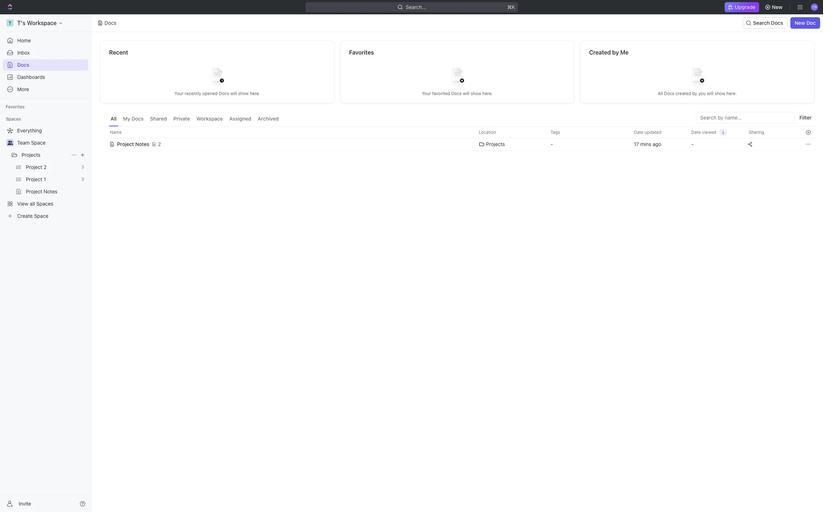 Task type: locate. For each thing, give the bounding box(es) containing it.
team space
[[17, 140, 46, 146]]

user group image
[[7, 141, 13, 145]]

0 horizontal spatial projects
[[22, 152, 41, 158]]

home
[[17, 37, 31, 43]]

here. up search by name... text field
[[727, 91, 738, 96]]

will right opened
[[231, 91, 237, 96]]

shared button
[[148, 112, 169, 126]]

2 - from the left
[[692, 141, 694, 147]]

search docs button
[[744, 17, 788, 29]]

0 horizontal spatial will
[[231, 91, 237, 96]]

mins
[[641, 141, 652, 147]]

projects
[[487, 141, 506, 147], [22, 152, 41, 158]]

0 horizontal spatial here.
[[250, 91, 261, 96]]

your recently opened docs will show here.
[[175, 91, 261, 96]]

archived
[[258, 116, 279, 122]]

all for all
[[111, 116, 117, 122]]

projects inside row
[[487, 141, 506, 147]]

private button
[[172, 112, 192, 126]]

location
[[479, 130, 497, 135]]

create space link
[[3, 211, 87, 222]]

0 vertical spatial 2
[[158, 141, 161, 147]]

table containing project notes
[[100, 126, 815, 152]]

tree
[[3, 125, 88, 222]]

everything
[[17, 128, 42, 134]]

0 horizontal spatial all
[[111, 116, 117, 122]]

all left created
[[659, 91, 664, 96]]

1 show from the left
[[238, 91, 249, 96]]

0 horizontal spatial spaces
[[6, 116, 21, 122]]

workspace
[[27, 20, 57, 26], [197, 116, 223, 122]]

tb button
[[810, 1, 821, 13]]

1 - from the left
[[551, 141, 554, 147]]

by
[[613, 49, 620, 56], [693, 91, 698, 96]]

invite
[[19, 501, 31, 507]]

new inside button
[[773, 4, 783, 10]]

project notes down 1
[[26, 189, 57, 195]]

tree containing everything
[[3, 125, 88, 222]]

your
[[175, 91, 184, 96], [422, 91, 431, 96]]

3 up "project notes" link
[[81, 177, 84, 182]]

2 date from the left
[[692, 130, 702, 135]]

0 vertical spatial workspace
[[27, 20, 57, 26]]

spaces down favorites button
[[6, 116, 21, 122]]

name
[[110, 130, 122, 135]]

sidebar navigation
[[0, 14, 93, 513]]

1 horizontal spatial favorites
[[350, 49, 374, 56]]

1 horizontal spatial show
[[471, 91, 482, 96]]

t
[[9, 20, 11, 26]]

1 vertical spatial project notes
[[26, 189, 57, 195]]

0 vertical spatial by
[[613, 49, 620, 56]]

1 vertical spatial notes
[[44, 189, 57, 195]]

1 horizontal spatial 2
[[158, 141, 161, 147]]

1 3 from the top
[[81, 165, 84, 170]]

project notes link
[[26, 186, 87, 198]]

new for new
[[773, 4, 783, 10]]

view all spaces
[[17, 201, 53, 207]]

2
[[158, 141, 161, 147], [44, 164, 47, 170]]

team
[[17, 140, 30, 146]]

project 1 link
[[26, 174, 79, 185]]

new button
[[763, 1, 788, 13]]

project down name
[[117, 141, 134, 147]]

project notes inside row
[[117, 141, 149, 147]]

1 vertical spatial all
[[111, 116, 117, 122]]

2 horizontal spatial here.
[[727, 91, 738, 96]]

0 vertical spatial new
[[773, 4, 783, 10]]

1 horizontal spatial notes
[[135, 141, 149, 147]]

upgrade
[[736, 4, 756, 10]]

2 down shared button
[[158, 141, 161, 147]]

search...
[[406, 4, 427, 10]]

3 right project 2 link
[[81, 165, 84, 170]]

1 horizontal spatial by
[[693, 91, 698, 96]]

0 horizontal spatial favorites
[[6, 104, 25, 110]]

date left viewed
[[692, 130, 702, 135]]

1 horizontal spatial will
[[463, 91, 470, 96]]

project up view all spaces
[[26, 189, 42, 195]]

1 horizontal spatial -
[[692, 141, 694, 147]]

workspace down opened
[[197, 116, 223, 122]]

row
[[100, 126, 815, 138], [100, 137, 815, 152]]

spaces
[[6, 116, 21, 122], [36, 201, 53, 207]]

no recent docs image
[[203, 62, 232, 91]]

1 horizontal spatial projects
[[487, 141, 506, 147]]

1 vertical spatial new
[[796, 20, 806, 26]]

notes down project 1 link
[[44, 189, 57, 195]]

0 horizontal spatial workspace
[[27, 20, 57, 26]]

t's
[[17, 20, 26, 26]]

space for team space
[[31, 140, 46, 146]]

1 vertical spatial by
[[693, 91, 698, 96]]

projects inside tree
[[22, 152, 41, 158]]

workspace up home link
[[27, 20, 57, 26]]

- down tags
[[551, 141, 554, 147]]

row containing project notes
[[100, 137, 815, 152]]

1 date from the left
[[635, 130, 644, 135]]

space
[[31, 140, 46, 146], [34, 213, 49, 219]]

new inside button
[[796, 20, 806, 26]]

2 will from the left
[[463, 91, 470, 96]]

notes
[[135, 141, 149, 147], [44, 189, 57, 195]]

1 vertical spatial favorites
[[6, 104, 25, 110]]

here. right no favorited docs image
[[483, 91, 493, 96]]

2 down projects link
[[44, 164, 47, 170]]

table
[[100, 126, 815, 152]]

tb
[[813, 5, 818, 9]]

0 horizontal spatial by
[[613, 49, 620, 56]]

0 horizontal spatial -
[[551, 141, 554, 147]]

show up assigned
[[238, 91, 249, 96]]

1 vertical spatial projects
[[22, 152, 41, 158]]

project notes down name
[[117, 141, 149, 147]]

all
[[659, 91, 664, 96], [111, 116, 117, 122]]

project
[[117, 141, 134, 147], [26, 164, 42, 170], [26, 176, 42, 183], [26, 189, 42, 195]]

0 horizontal spatial new
[[773, 4, 783, 10]]

all inside button
[[111, 116, 117, 122]]

no favorited docs image
[[443, 62, 472, 91]]

1 row from the top
[[100, 126, 815, 138]]

by left you
[[693, 91, 698, 96]]

favorites button
[[3, 103, 28, 111]]

- down date viewed
[[692, 141, 694, 147]]

notes down my docs button
[[135, 141, 149, 147]]

your left favorited
[[422, 91, 431, 96]]

1 vertical spatial 2
[[44, 164, 47, 170]]

docs right my
[[132, 116, 144, 122]]

filter button
[[798, 112, 815, 124]]

new left doc
[[796, 20, 806, 26]]

tab list
[[109, 112, 281, 126]]

here.
[[250, 91, 261, 96], [483, 91, 493, 96], [727, 91, 738, 96]]

space down view all spaces link
[[34, 213, 49, 219]]

new
[[773, 4, 783, 10], [796, 20, 806, 26]]

0 vertical spatial space
[[31, 140, 46, 146]]

1 vertical spatial space
[[34, 213, 49, 219]]

project for project 1 link
[[26, 176, 42, 183]]

3
[[81, 165, 84, 170], [81, 177, 84, 182]]

docs right favorited
[[452, 91, 462, 96]]

new doc button
[[791, 17, 821, 29]]

home link
[[3, 35, 88, 46]]

date inside button
[[635, 130, 644, 135]]

0 vertical spatial notes
[[135, 141, 149, 147]]

new up search docs
[[773, 4, 783, 10]]

search docs
[[754, 20, 784, 26]]

date inside 'button'
[[692, 130, 702, 135]]

projects down the "team space"
[[22, 152, 41, 158]]

t's workspace
[[17, 20, 57, 26]]

show right you
[[716, 91, 726, 96]]

17 mins ago
[[635, 141, 662, 147]]

docs inside button
[[132, 116, 144, 122]]

space down everything link on the top left of page
[[31, 140, 46, 146]]

0 horizontal spatial project notes
[[26, 189, 57, 195]]

sharing
[[750, 130, 765, 135]]

1 horizontal spatial your
[[422, 91, 431, 96]]

2 your from the left
[[422, 91, 431, 96]]

0 horizontal spatial show
[[238, 91, 249, 96]]

here. up archived
[[250, 91, 261, 96]]

your left recently
[[175, 91, 184, 96]]

2 horizontal spatial will
[[708, 91, 714, 96]]

-
[[551, 141, 554, 147], [692, 141, 694, 147]]

1 horizontal spatial date
[[692, 130, 702, 135]]

date
[[635, 130, 644, 135], [692, 130, 702, 135]]

doc
[[807, 20, 817, 26]]

0 horizontal spatial your
[[175, 91, 184, 96]]

will right favorited
[[463, 91, 470, 96]]

0 vertical spatial all
[[659, 91, 664, 96]]

date for date updated
[[635, 130, 644, 135]]

17
[[635, 141, 640, 147]]

show right favorited
[[471, 91, 482, 96]]

created by me
[[590, 49, 629, 56]]

0 vertical spatial 3
[[81, 165, 84, 170]]

1 horizontal spatial all
[[659, 91, 664, 96]]

2 horizontal spatial show
[[716, 91, 726, 96]]

project up the project 1
[[26, 164, 42, 170]]

1 vertical spatial workspace
[[197, 116, 223, 122]]

0 horizontal spatial 2
[[44, 164, 47, 170]]

2 row from the top
[[100, 137, 815, 152]]

1 horizontal spatial project notes
[[117, 141, 149, 147]]

will
[[231, 91, 237, 96], [463, 91, 470, 96], [708, 91, 714, 96]]

2 inside project 2 link
[[44, 164, 47, 170]]

docs right search
[[772, 20, 784, 26]]

project 2
[[26, 164, 47, 170]]

1 horizontal spatial workspace
[[197, 116, 223, 122]]

0 vertical spatial project notes
[[117, 141, 149, 147]]

docs down inbox
[[17, 62, 29, 68]]

tags
[[551, 130, 561, 135]]

search
[[754, 20, 771, 26]]

project left 1
[[26, 176, 42, 183]]

1 vertical spatial 3
[[81, 177, 84, 182]]

1
[[44, 176, 46, 183]]

created
[[676, 91, 692, 96]]

projects down location
[[487, 141, 506, 147]]

1 horizontal spatial new
[[796, 20, 806, 26]]

view all spaces link
[[3, 198, 87, 210]]

project 1
[[26, 176, 46, 183]]

favorites
[[350, 49, 374, 56], [6, 104, 25, 110]]

1 vertical spatial spaces
[[36, 201, 53, 207]]

date viewed button
[[688, 127, 728, 138]]

opened
[[203, 91, 218, 96]]

2 3 from the top
[[81, 177, 84, 182]]

updated
[[645, 130, 662, 135]]

docs
[[105, 20, 116, 26], [772, 20, 784, 26], [17, 62, 29, 68], [219, 91, 229, 96], [452, 91, 462, 96], [665, 91, 675, 96], [132, 116, 144, 122]]

project for project 2 link
[[26, 164, 42, 170]]

⌘k
[[508, 4, 515, 10]]

all left my
[[111, 116, 117, 122]]

favorites inside favorites button
[[6, 104, 25, 110]]

spaces up create space link
[[36, 201, 53, 207]]

1 your from the left
[[175, 91, 184, 96]]

0 horizontal spatial notes
[[44, 189, 57, 195]]

filter button
[[798, 112, 815, 124]]

your favorited docs will show here.
[[422, 91, 493, 96]]

docs right opened
[[219, 91, 229, 96]]

date up 17
[[635, 130, 644, 135]]

will right you
[[708, 91, 714, 96]]

by left me
[[613, 49, 620, 56]]

0 horizontal spatial date
[[635, 130, 644, 135]]

0 vertical spatial projects
[[487, 141, 506, 147]]

1 horizontal spatial here.
[[483, 91, 493, 96]]



Task type: vqa. For each thing, say whether or not it's contained in the screenshot.
right "Upgrade" link
no



Task type: describe. For each thing, give the bounding box(es) containing it.
workspace inside button
[[197, 116, 223, 122]]

docs left created
[[665, 91, 675, 96]]

dashboards
[[17, 74, 45, 80]]

recently
[[185, 91, 201, 96]]

assigned button
[[228, 112, 253, 126]]

you
[[699, 91, 707, 96]]

tree inside sidebar navigation
[[3, 125, 88, 222]]

all for all docs created by you will show here.
[[659, 91, 664, 96]]

my
[[123, 116, 130, 122]]

my docs button
[[121, 112, 146, 126]]

favorited
[[433, 91, 451, 96]]

your for favorites
[[422, 91, 431, 96]]

dashboards link
[[3, 72, 88, 83]]

1 here. from the left
[[250, 91, 261, 96]]

Search by name... text field
[[701, 112, 792, 123]]

all
[[30, 201, 35, 207]]

team space link
[[17, 137, 87, 149]]

more button
[[3, 84, 88, 95]]

3 for 1
[[81, 177, 84, 182]]

more
[[17, 86, 29, 92]]

private
[[174, 116, 190, 122]]

all button
[[109, 112, 119, 126]]

0 vertical spatial spaces
[[6, 116, 21, 122]]

recent
[[109, 49, 128, 56]]

project for "project notes" link
[[26, 189, 42, 195]]

ago
[[653, 141, 662, 147]]

your for recent
[[175, 91, 184, 96]]

t's workspace, , element
[[6, 19, 14, 27]]

notes inside "project notes" link
[[44, 189, 57, 195]]

inbox
[[17, 50, 30, 56]]

project inside row
[[117, 141, 134, 147]]

shared
[[150, 116, 167, 122]]

view
[[17, 201, 28, 207]]

3 for 2
[[81, 165, 84, 170]]

all docs created by you will show here.
[[659, 91, 738, 96]]

2 inside row
[[158, 141, 161, 147]]

create space
[[17, 213, 49, 219]]

workspace inside sidebar navigation
[[27, 20, 57, 26]]

date updated
[[635, 130, 662, 135]]

1 will from the left
[[231, 91, 237, 96]]

2 here. from the left
[[483, 91, 493, 96]]

upgrade link
[[726, 2, 760, 12]]

docs inside sidebar navigation
[[17, 62, 29, 68]]

tab list containing all
[[109, 112, 281, 126]]

space for create space
[[34, 213, 49, 219]]

3 will from the left
[[708, 91, 714, 96]]

inbox link
[[3, 47, 88, 59]]

0 vertical spatial favorites
[[350, 49, 374, 56]]

2 show from the left
[[471, 91, 482, 96]]

filter
[[800, 115, 812, 121]]

everything link
[[3, 125, 87, 137]]

docs up "recent" in the left top of the page
[[105, 20, 116, 26]]

docs link
[[3, 59, 88, 71]]

notes inside row
[[135, 141, 149, 147]]

viewed
[[703, 130, 717, 135]]

1 horizontal spatial spaces
[[36, 201, 53, 207]]

new doc
[[796, 20, 817, 26]]

date viewed
[[692, 130, 717, 135]]

date updated button
[[630, 127, 666, 138]]

my docs
[[123, 116, 144, 122]]

create
[[17, 213, 33, 219]]

workspace button
[[195, 112, 225, 126]]

no created by me docs image
[[684, 62, 712, 91]]

created
[[590, 49, 612, 56]]

new for new doc
[[796, 20, 806, 26]]

3 show from the left
[[716, 91, 726, 96]]

assigned
[[230, 116, 252, 122]]

date for date viewed
[[692, 130, 702, 135]]

projects link
[[22, 149, 68, 161]]

me
[[621, 49, 629, 56]]

docs inside 'button'
[[772, 20, 784, 26]]

archived button
[[256, 112, 281, 126]]

row containing name
[[100, 126, 815, 138]]

project notes inside sidebar navigation
[[26, 189, 57, 195]]

project 2 link
[[26, 162, 79, 173]]

3 here. from the left
[[727, 91, 738, 96]]



